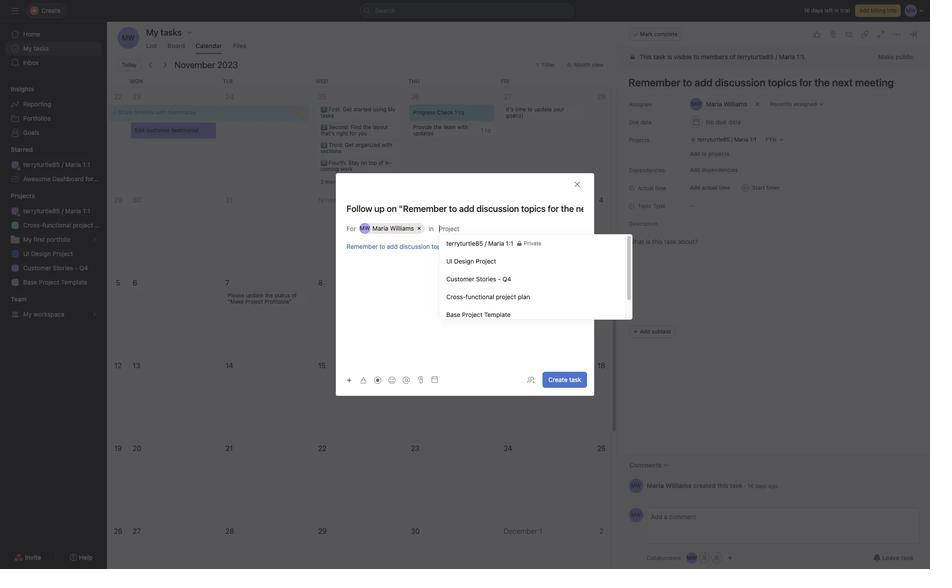 Task type: describe. For each thing, give the bounding box(es) containing it.
customer
[[23, 264, 51, 272]]

for inside 2️⃣ second: find the layout that's right for you
[[350, 130, 357, 137]]

sections
[[321, 148, 342, 155]]

new
[[95, 175, 108, 183]]

projects element
[[0, 188, 107, 291]]

2023
[[217, 60, 238, 70]]

/ inside projects element
[[62, 207, 63, 215]]

1 horizontal spatial 23
[[411, 445, 420, 453]]

insights element
[[0, 81, 107, 142]]

search
[[375, 7, 395, 14]]

16
[[804, 7, 810, 14]]

5
[[116, 279, 120, 287]]

my tasks
[[146, 27, 182, 37]]

next month image
[[161, 61, 168, 69]]

make public
[[879, 53, 914, 61]]

0 horizontal spatial 30
[[133, 196, 141, 204]]

leftcount image
[[485, 128, 491, 133]]

portfolio
[[47, 236, 71, 243]]

1 vertical spatial 27
[[133, 528, 141, 536]]

ui
[[23, 250, 29, 258]]

the left next
[[461, 243, 470, 250]]

my for my workspace
[[23, 311, 32, 318]]

leave task
[[883, 554, 914, 562]]

1 right december
[[539, 528, 543, 536]]

awesome
[[23, 175, 51, 183]]

maria inside projects element
[[65, 207, 81, 215]]

trial
[[841, 7, 850, 14]]

type
[[653, 203, 666, 209]]

list link
[[146, 42, 157, 54]]

emoji image
[[389, 377, 396, 384]]

home link
[[5, 27, 102, 41]]

1 horizontal spatial 27
[[504, 93, 512, 101]]

0 horizontal spatial in
[[429, 225, 434, 232]]

template
[[61, 279, 87, 286]]

add task button
[[457, 259, 495, 271]]

15
[[318, 362, 326, 370]]

0 likes. click to like this task image
[[814, 31, 821, 38]]

remove assignee image
[[755, 102, 761, 107]]

update inside 7 please update the status of "make project profitable"
[[246, 292, 264, 299]]

leftcount image
[[459, 110, 465, 115]]

leave task button
[[868, 550, 920, 566]]

14 inside maria williams created this task · 14 days ago
[[748, 483, 754, 490]]

/ up add to projects button at the top of the page
[[732, 136, 733, 143]]

november 1
[[318, 196, 357, 204]]

board link
[[168, 42, 185, 54]]

starred
[[11, 146, 33, 153]]

with inside "3️⃣ third: get organized with sections"
[[382, 142, 392, 148]]

base
[[23, 279, 37, 286]]

maria williams created this task · 14 days ago
[[647, 482, 778, 490]]

my for my tasks
[[23, 45, 32, 52]]

12
[[114, 362, 122, 370]]

fourth:
[[329, 160, 347, 166]]

functional
[[42, 221, 71, 229]]

top
[[369, 160, 377, 166]]

18
[[598, 362, 605, 370]]

1 left leftcount icon
[[481, 127, 483, 134]]

mark complete button
[[629, 28, 682, 41]]

1 horizontal spatial 29
[[318, 528, 327, 536]]

williams for maria williams
[[390, 225, 414, 232]]

get for started
[[343, 106, 352, 113]]

update inside it's time to update your goal(s)
[[534, 106, 552, 113]]

2️⃣ second: find the layout that's right for you
[[321, 124, 388, 137]]

add subtask image
[[846, 31, 853, 38]]

task left the ·
[[730, 482, 743, 490]]

1 vertical spatial 30
[[411, 528, 420, 536]]

reporting link
[[5, 97, 102, 111]]

today button
[[118, 59, 141, 71]]

project inside starred element
[[110, 175, 130, 183]]

add dependencies button
[[686, 164, 742, 176]]

the inside the provide the team with updates
[[434, 124, 442, 131]]

for inside starred element
[[85, 175, 93, 183]]

2 for 2
[[600, 528, 604, 536]]

16 days left in trial
[[804, 7, 850, 14]]

tasks inside '1️⃣ first: get started using my tasks'
[[321, 112, 334, 119]]

attach a file or paste an image image
[[417, 377, 424, 384]]

0 horizontal spatial 24
[[226, 93, 234, 101]]

customer
[[146, 127, 170, 134]]

status
[[275, 292, 290, 299]]

leave
[[883, 554, 900, 562]]

insights
[[11, 85, 34, 93]]

november for november 1
[[318, 196, 352, 204]]

3️⃣ third: get organized with sections
[[321, 142, 392, 155]]

insert an object image
[[347, 378, 352, 383]]

organized
[[355, 142, 380, 148]]

this task is visible to members of terryturtle85 / maria 1:1.
[[640, 53, 806, 61]]

base project template
[[23, 279, 87, 286]]

Task Name text field
[[623, 72, 920, 93]]

close this dialog image
[[574, 181, 581, 188]]

testimonial
[[171, 127, 199, 134]]

add subtask button
[[629, 326, 676, 338]]

topics
[[432, 243, 449, 250]]

get for organized
[[345, 142, 354, 148]]

10
[[504, 279, 511, 287]]

1 vertical spatial 25
[[597, 445, 606, 453]]

more
[[325, 179, 339, 185]]

customer stories - q4
[[23, 264, 88, 272]]

complete
[[654, 31, 678, 37]]

add for add dependencies
[[690, 167, 701, 173]]

project inside "link"
[[39, 279, 59, 286]]

remember to add discussion topics for the next meeting
[[347, 243, 509, 250]]

projects inside dropdown button
[[11, 192, 35, 200]]

mark
[[640, 31, 653, 37]]

0 horizontal spatial with
[[156, 109, 166, 116]]

1 horizontal spatial in
[[835, 7, 839, 14]]

to inside button
[[702, 151, 707, 157]]

is
[[668, 53, 672, 61]]

goals
[[23, 129, 39, 136]]

formatting image
[[360, 377, 367, 384]]

design
[[31, 250, 51, 258]]

my tasks link
[[5, 41, 102, 56]]

stories
[[53, 264, 73, 272]]

home
[[23, 30, 40, 38]]

add to projects button
[[686, 148, 734, 160]]

progress check
[[413, 109, 453, 116]]

dependencies
[[629, 167, 665, 174]]

december 1
[[504, 528, 543, 536]]

1 vertical spatial 26
[[114, 528, 122, 536]]

remember to add discussion topics for the next meeting link
[[347, 243, 509, 250]]

time for actual
[[656, 185, 667, 192]]

edit customer testimonial
[[135, 127, 199, 134]]

1 horizontal spatial 22
[[318, 445, 327, 453]]

meeting
[[486, 243, 509, 250]]

add for add task
[[468, 262, 478, 268]]

williams for maria williams created this task · 14 days ago
[[666, 482, 692, 490]]

"make
[[228, 299, 244, 305]]

1:1 for awesome dashboard for new project
[[83, 161, 90, 168]]

starred element
[[0, 142, 130, 188]]

this
[[718, 482, 729, 490]]

calendar
[[196, 42, 222, 49]]

3️⃣
[[321, 142, 327, 148]]

0 horizontal spatial 28
[[226, 528, 234, 536]]

terryturtle85 / maria 1:1 for cross-functional project plan
[[23, 207, 90, 215]]

starred button
[[0, 145, 33, 154]]

7
[[226, 279, 230, 287]]

search list box
[[360, 4, 574, 18]]

provide
[[413, 124, 432, 131]]

1:1 for cross-functional project plan
[[83, 207, 90, 215]]

task for this
[[654, 53, 666, 61]]

21
[[226, 445, 233, 453]]

terryturtle85 / maria 1:1 for awesome dashboard for new project
[[23, 161, 90, 168]]

project
[[73, 221, 93, 229]]

stay
[[348, 160, 360, 166]]

progress
[[413, 109, 436, 116]]

0 vertical spatial 23
[[133, 93, 141, 101]]

layout
[[373, 124, 388, 131]]

wed
[[316, 78, 328, 85]]

fri
[[501, 78, 509, 85]]

project inside 7 please update the status of "make project profitable"
[[245, 299, 263, 305]]

plan
[[95, 221, 107, 229]]

main content containing this task is visible to members of terryturtle85 / maria 1:1.
[[619, 47, 931, 504]]

mark complete
[[640, 31, 678, 37]]

0 vertical spatial 28
[[597, 93, 606, 101]]

cross-
[[23, 221, 43, 229]]



Task type: vqa. For each thing, say whether or not it's contained in the screenshot.
Add subtask button
yes



Task type: locate. For each thing, give the bounding box(es) containing it.
2 more button
[[317, 176, 343, 189]]

on
[[361, 160, 367, 166]]

get
[[343, 106, 352, 113], [345, 142, 354, 148]]

share timeline with teammates
[[119, 109, 196, 116]]

terryturtle85 / maria 1:1 up projects
[[698, 136, 757, 143]]

close details image
[[910, 31, 917, 38]]

days
[[812, 7, 823, 14], [755, 483, 767, 490]]

0 horizontal spatial days
[[755, 483, 767, 490]]

my for my first portfolio
[[23, 236, 32, 243]]

add followers image
[[528, 377, 535, 384]]

0 vertical spatial days
[[812, 7, 823, 14]]

q4
[[79, 264, 88, 272]]

to left projects
[[702, 151, 707, 157]]

for right the topics
[[451, 243, 459, 250]]

williams left created
[[666, 482, 692, 490]]

task right create
[[569, 376, 582, 384]]

the right find
[[363, 124, 371, 131]]

with down 'layout' at the left top
[[382, 142, 392, 148]]

to right goal(s)
[[528, 106, 533, 113]]

0 vertical spatial 30
[[133, 196, 141, 204]]

terryturtle85 inside starred element
[[23, 161, 60, 168]]

0 horizontal spatial of
[[292, 292, 297, 299]]

terryturtle85 / maria 1:1 link up the dashboard
[[5, 158, 102, 172]]

4️⃣ fourth: stay on top of incoming work
[[321, 160, 392, 172]]

in up remember to add discussion topics for the next meeting
[[429, 225, 434, 232]]

1 horizontal spatial update
[[534, 106, 552, 113]]

terryturtle85 inside projects element
[[23, 207, 60, 215]]

portfolios
[[23, 115, 51, 122]]

0 vertical spatial of
[[730, 53, 736, 61]]

get inside "3️⃣ third: get organized with sections"
[[345, 142, 354, 148]]

1 vertical spatial with
[[458, 124, 468, 131]]

task inside add task button
[[480, 262, 491, 268]]

1 vertical spatial terryturtle85 / maria 1:1
[[23, 161, 90, 168]]

subtask
[[652, 328, 672, 335]]

add for add to projects
[[690, 151, 701, 157]]

terryturtle85 / maria 1:1 inside projects element
[[23, 207, 90, 215]]

1 horizontal spatial 26
[[411, 93, 420, 101]]

days left ago at the right
[[755, 483, 767, 490]]

0 vertical spatial for
[[350, 130, 357, 137]]

0 horizontal spatial 29
[[114, 196, 122, 204]]

select due date image
[[431, 377, 439, 384]]

goals link
[[5, 126, 102, 140]]

task for create
[[569, 376, 582, 384]]

november down calendar 'link'
[[175, 60, 215, 70]]

teammates
[[168, 109, 196, 116]]

1 vertical spatial 23
[[411, 445, 420, 453]]

/ inside starred element
[[62, 161, 63, 168]]

terryturtle85 / maria 1:1 inside starred element
[[23, 161, 90, 168]]

terryturtle85 / maria 1:1 link for invite
[[5, 204, 102, 218]]

2 inside button
[[321, 179, 324, 185]]

update left your
[[534, 106, 552, 113]]

2 vertical spatial for
[[451, 243, 459, 250]]

add inside button
[[690, 151, 701, 157]]

0 horizontal spatial 14
[[226, 362, 233, 370]]

terryturtle85 / maria 1:1 link up projects
[[687, 135, 760, 144]]

create
[[549, 376, 568, 384]]

0 horizontal spatial 23
[[133, 93, 141, 101]]

create task
[[549, 376, 582, 384]]

0 horizontal spatial november
[[175, 60, 215, 70]]

task right leave
[[901, 554, 914, 562]]

create task button
[[543, 372, 587, 388]]

start
[[752, 184, 765, 191]]

1 vertical spatial of
[[379, 160, 384, 166]]

0 vertical spatial with
[[156, 109, 166, 116]]

terryturtle85 up awesome
[[23, 161, 60, 168]]

31
[[226, 196, 233, 204]]

0 vertical spatial 26
[[411, 93, 420, 101]]

ui design project link
[[5, 247, 102, 261]]

with inside the provide the team with updates
[[458, 124, 468, 131]]

/ left 1:1.
[[776, 53, 778, 61]]

global element
[[0, 22, 107, 75]]

terryturtle85 up task name text field
[[737, 53, 774, 61]]

terryturtle85 up cross-
[[23, 207, 60, 215]]

1 horizontal spatial of
[[379, 160, 384, 166]]

1️⃣ first: get started using my tasks
[[321, 106, 396, 119]]

24
[[226, 93, 234, 101], [504, 445, 512, 453]]

Task name text field
[[336, 203, 594, 215]]

terryturtle85 / maria 1:1 link for add subtask
[[687, 135, 760, 144]]

add
[[860, 7, 870, 14], [690, 151, 701, 157], [690, 167, 701, 173], [468, 262, 478, 268], [640, 328, 650, 335]]

copy task link image
[[862, 31, 869, 38]]

thu
[[408, 78, 420, 85]]

1 horizontal spatial november
[[318, 196, 352, 204]]

project right new
[[110, 175, 130, 183]]

projects down the due date
[[629, 137, 650, 143]]

november for november 2023
[[175, 60, 215, 70]]

invite button
[[8, 550, 47, 566]]

1:1 up project
[[83, 207, 90, 215]]

toolbar
[[343, 374, 414, 387]]

cross-functional project plan link
[[5, 218, 107, 233]]

workspace
[[34, 311, 65, 318]]

with right team
[[458, 124, 468, 131]]

0 vertical spatial 25
[[318, 93, 327, 101]]

2 more
[[321, 179, 339, 185]]

0 vertical spatial 24
[[226, 93, 234, 101]]

due date
[[629, 119, 652, 126]]

for
[[350, 130, 357, 137], [85, 175, 93, 183], [451, 243, 459, 250]]

list
[[146, 42, 157, 49]]

1 vertical spatial 24
[[504, 445, 512, 453]]

task
[[654, 53, 666, 61], [480, 262, 491, 268], [569, 376, 582, 384], [730, 482, 743, 490], [901, 554, 914, 562]]

board
[[168, 42, 185, 49]]

actual time
[[638, 185, 667, 192]]

update right please
[[246, 292, 264, 299]]

0 horizontal spatial time
[[515, 106, 526, 113]]

0 vertical spatial 2
[[321, 179, 324, 185]]

0 horizontal spatial update
[[246, 292, 264, 299]]

tasks down home
[[34, 45, 49, 52]]

started
[[353, 106, 371, 113]]

of for 7
[[292, 292, 297, 299]]

2 horizontal spatial of
[[730, 53, 736, 61]]

1 vertical spatial days
[[755, 483, 767, 490]]

0 horizontal spatial 26
[[114, 528, 122, 536]]

1 horizontal spatial 14
[[748, 483, 754, 490]]

0 horizontal spatial 27
[[133, 528, 141, 536]]

6
[[133, 279, 137, 287]]

days right 16
[[812, 7, 823, 14]]

days inside maria williams created this task · 14 days ago
[[755, 483, 767, 490]]

1 horizontal spatial projects
[[629, 137, 650, 143]]

ui design project
[[23, 250, 73, 258]]

my left 'first'
[[23, 236, 32, 243]]

main content
[[619, 47, 931, 504]]

add or remove collaborators image
[[728, 556, 733, 561]]

time inside main content
[[656, 185, 667, 192]]

of right status
[[292, 292, 297, 299]]

0 vertical spatial 27
[[504, 93, 512, 101]]

1 vertical spatial 28
[[226, 528, 234, 536]]

time right it's
[[515, 106, 526, 113]]

terryturtle85 / maria 1:1 inside main content
[[698, 136, 757, 143]]

/ up the dashboard
[[62, 161, 63, 168]]

0 vertical spatial update
[[534, 106, 552, 113]]

my inside global element
[[23, 45, 32, 52]]

1 vertical spatial 14
[[748, 483, 754, 490]]

0 horizontal spatial 2
[[321, 179, 324, 185]]

projects inside main content
[[629, 137, 650, 143]]

task inside the "create task" button
[[569, 376, 582, 384]]

in right left
[[835, 7, 839, 14]]

0 vertical spatial terryturtle85 / maria 1:1 link
[[687, 135, 760, 144]]

1 horizontal spatial days
[[812, 7, 823, 14]]

1:1 inside projects element
[[83, 207, 90, 215]]

my inside projects element
[[23, 236, 32, 243]]

1 horizontal spatial 30
[[411, 528, 420, 536]]

november down more
[[318, 196, 352, 204]]

add subtask
[[640, 328, 672, 335]]

remember
[[347, 243, 378, 250]]

topic
[[638, 203, 652, 209]]

it's time to update your goal(s)
[[506, 106, 565, 119]]

1 up the for
[[354, 196, 357, 204]]

1 vertical spatial time
[[656, 185, 667, 192]]

task for leave
[[901, 554, 914, 562]]

third:
[[329, 142, 343, 148]]

to right visible
[[694, 53, 700, 61]]

1 vertical spatial 29
[[318, 528, 327, 536]]

maria williams link
[[647, 482, 692, 490]]

search button
[[360, 4, 574, 18]]

the left status
[[265, 292, 273, 299]]

0 horizontal spatial projects
[[11, 192, 35, 200]]

0 vertical spatial 1:1
[[750, 136, 757, 143]]

1 horizontal spatial 25
[[597, 445, 606, 453]]

1 horizontal spatial tasks
[[321, 112, 334, 119]]

for left you
[[350, 130, 357, 137]]

of right top
[[379, 160, 384, 166]]

make
[[879, 53, 894, 61]]

0 vertical spatial 22
[[114, 93, 122, 101]]

of
[[730, 53, 736, 61], [379, 160, 384, 166], [292, 292, 297, 299]]

next
[[472, 243, 484, 250]]

to
[[694, 53, 700, 61], [528, 106, 533, 113], [702, 151, 707, 157], [380, 243, 385, 250]]

get right third:
[[345, 142, 354, 148]]

1 horizontal spatial 28
[[597, 93, 606, 101]]

23
[[133, 93, 141, 101], [411, 445, 420, 453]]

my down team
[[23, 311, 32, 318]]

share
[[119, 109, 133, 116]]

collaborators
[[647, 555, 681, 562]]

first:
[[329, 106, 341, 113]]

2 vertical spatial terryturtle85 / maria 1:1 link
[[5, 204, 102, 218]]

tasks up 2️⃣
[[321, 112, 334, 119]]

terryturtle85 / maria 1:1 up functional
[[23, 207, 90, 215]]

the inside 7 please update the status of "make project profitable"
[[265, 292, 273, 299]]

my first portfolio link
[[5, 233, 102, 247]]

0 vertical spatial williams
[[390, 225, 414, 232]]

1 vertical spatial tasks
[[321, 112, 334, 119]]

1 horizontal spatial williams
[[666, 482, 692, 490]]

0 horizontal spatial for
[[85, 175, 93, 183]]

1 vertical spatial 22
[[318, 445, 327, 453]]

1:1 inside starred element
[[83, 161, 90, 168]]

timeline
[[135, 109, 154, 116]]

1:1 down remove assignee icon
[[750, 136, 757, 143]]

terryturtle85 / maria 1:1 link up functional
[[5, 204, 102, 218]]

my
[[23, 45, 32, 52], [388, 106, 396, 113], [23, 236, 32, 243], [23, 311, 32, 318]]

terryturtle85 up add to projects
[[698, 136, 730, 143]]

2️⃣
[[321, 124, 327, 131]]

cross-functional project plan
[[23, 221, 107, 229]]

full screen image
[[878, 31, 885, 38]]

my inside teams element
[[23, 311, 32, 318]]

for
[[347, 225, 356, 232]]

task inside "leave task" button
[[901, 554, 914, 562]]

terryturtle85 / maria 1:1 link inside projects element
[[5, 204, 102, 218]]

0 vertical spatial november
[[175, 60, 215, 70]]

williams up add
[[390, 225, 414, 232]]

add down add to projects button at the top of the page
[[690, 167, 701, 173]]

add left subtask
[[640, 328, 650, 335]]

of inside main content
[[730, 53, 736, 61]]

of right 'members'
[[730, 53, 736, 61]]

1:1 up awesome dashboard for new project
[[83, 161, 90, 168]]

2 vertical spatial of
[[292, 292, 297, 299]]

the inside 2️⃣ second: find the layout that's right for you
[[363, 124, 371, 131]]

terryturtle85 / maria 1:1 up awesome dashboard for new project link
[[23, 161, 90, 168]]

add down next
[[468, 262, 478, 268]]

december
[[504, 528, 538, 536]]

1 vertical spatial for
[[85, 175, 93, 183]]

billing
[[871, 7, 886, 14]]

2 vertical spatial terryturtle85 / maria 1:1
[[23, 207, 90, 215]]

0 vertical spatial tasks
[[34, 45, 49, 52]]

projects
[[709, 151, 730, 157]]

of for 4️⃣
[[379, 160, 384, 166]]

0 horizontal spatial 25
[[318, 93, 327, 101]]

project down customer stories - q4 link
[[39, 279, 59, 286]]

projects down awesome
[[11, 192, 35, 200]]

add left projects
[[690, 151, 701, 157]]

2 for 2 more
[[321, 179, 324, 185]]

1 vertical spatial projects
[[11, 192, 35, 200]]

1 vertical spatial update
[[246, 292, 264, 299]]

2 horizontal spatial with
[[458, 124, 468, 131]]

project up the stories
[[53, 250, 73, 258]]

terryturtle85 / maria 1:1 link inside starred element
[[5, 158, 102, 172]]

1 horizontal spatial 24
[[504, 445, 512, 453]]

at mention image
[[403, 377, 410, 384]]

to left add
[[380, 243, 385, 250]]

1 horizontal spatial 2
[[600, 528, 604, 536]]

visible
[[674, 53, 692, 61]]

1:1.
[[797, 53, 806, 61]]

0 vertical spatial in
[[835, 7, 839, 14]]

1 vertical spatial november
[[318, 196, 352, 204]]

terryturtle85 / maria 1:1 link inside main content
[[687, 135, 760, 144]]

to inside it's time to update your goal(s)
[[528, 106, 533, 113]]

add
[[387, 243, 398, 250]]

1 vertical spatial williams
[[666, 482, 692, 490]]

team button
[[0, 295, 27, 304]]

remember to add discussion topics for the next meeting dialog
[[619, 22, 931, 570]]

0 horizontal spatial 22
[[114, 93, 122, 101]]

1
[[455, 109, 457, 116], [481, 127, 483, 134], [354, 196, 357, 204], [539, 528, 543, 536]]

time inside it's time to update your goal(s)
[[515, 106, 526, 113]]

2 vertical spatial with
[[382, 142, 392, 148]]

mw inside main content
[[631, 483, 641, 489]]

add for add billing info
[[860, 7, 870, 14]]

0 vertical spatial 14
[[226, 362, 233, 370]]

insights button
[[0, 85, 34, 94]]

1 vertical spatial 2
[[600, 528, 604, 536]]

20
[[133, 445, 141, 453]]

19
[[114, 445, 122, 453]]

13
[[133, 362, 140, 370]]

30
[[133, 196, 141, 204], [411, 528, 420, 536]]

time right actual on the top right of page
[[656, 185, 667, 192]]

teams element
[[0, 291, 107, 324]]

add left billing
[[860, 7, 870, 14]]

0 vertical spatial time
[[515, 106, 526, 113]]

1 horizontal spatial time
[[656, 185, 667, 192]]

of inside 7 please update the status of "make project profitable"
[[292, 292, 297, 299]]

task for add
[[480, 262, 491, 268]]

with right timeline
[[156, 109, 166, 116]]

/ up cross-functional project plan
[[62, 207, 63, 215]]

my up inbox
[[23, 45, 32, 52]]

tue
[[223, 78, 234, 85]]

Project text field
[[439, 223, 466, 234]]

2 vertical spatial 1:1
[[83, 207, 90, 215]]

actual
[[638, 185, 654, 192]]

1 horizontal spatial with
[[382, 142, 392, 148]]

of inside the 4️⃣ fourth: stay on top of incoming work
[[379, 160, 384, 166]]

0 horizontal spatial tasks
[[34, 45, 49, 52]]

0 vertical spatial terryturtle85 / maria 1:1
[[698, 136, 757, 143]]

1 vertical spatial 1:1
[[83, 161, 90, 168]]

add for add subtask
[[640, 328, 650, 335]]

project right "make
[[245, 299, 263, 305]]

time for it's
[[515, 106, 526, 113]]

previous month image
[[147, 61, 154, 69]]

1 left leftcount image
[[455, 109, 457, 116]]

inbox link
[[5, 56, 102, 70]]

for left new
[[85, 175, 93, 183]]

my right using
[[388, 106, 396, 113]]

2 horizontal spatial for
[[451, 243, 459, 250]]

the left team
[[434, 124, 442, 131]]

1 vertical spatial in
[[429, 225, 434, 232]]

maria inside starred element
[[65, 161, 81, 168]]

0 horizontal spatial williams
[[390, 225, 414, 232]]

my inside '1️⃣ first: get started using my tasks'
[[388, 106, 396, 113]]

hide sidebar image
[[12, 7, 19, 14]]

get inside '1️⃣ first: get started using my tasks'
[[343, 106, 352, 113]]

1 vertical spatial terryturtle85 / maria 1:1 link
[[5, 158, 102, 172]]

-
[[75, 264, 78, 272]]

task left is
[[654, 53, 666, 61]]

topic type
[[638, 203, 666, 209]]

provide the team with updates
[[413, 124, 468, 137]]

record a video image
[[374, 377, 381, 384]]

26
[[411, 93, 420, 101], [114, 528, 122, 536]]

ago
[[769, 483, 778, 490]]

dependencies
[[702, 167, 738, 173]]

1:1 inside main content
[[750, 136, 757, 143]]

get right "first:"
[[343, 106, 352, 113]]

14
[[226, 362, 233, 370], [748, 483, 754, 490]]

1 vertical spatial get
[[345, 142, 354, 148]]

task down next
[[480, 262, 491, 268]]

tasks inside global element
[[34, 45, 49, 52]]

williams inside main content
[[666, 482, 692, 490]]



